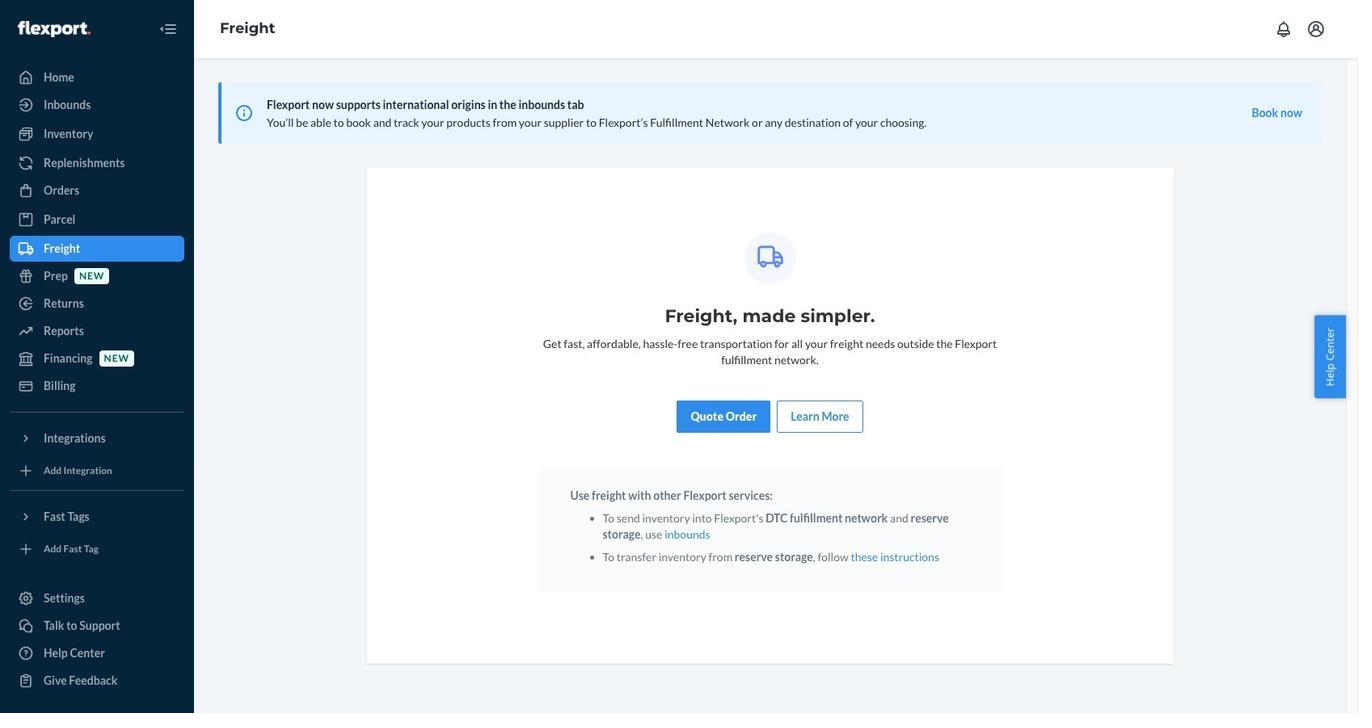Task type: vqa. For each thing, say whether or not it's contained in the screenshot.
Close Navigation icon
yes



Task type: describe. For each thing, give the bounding box(es) containing it.
close navigation image
[[158, 19, 178, 39]]



Task type: locate. For each thing, give the bounding box(es) containing it.
flexport logo image
[[18, 21, 90, 37]]

open account menu image
[[1306, 19, 1326, 39]]

open notifications image
[[1274, 19, 1293, 39]]



